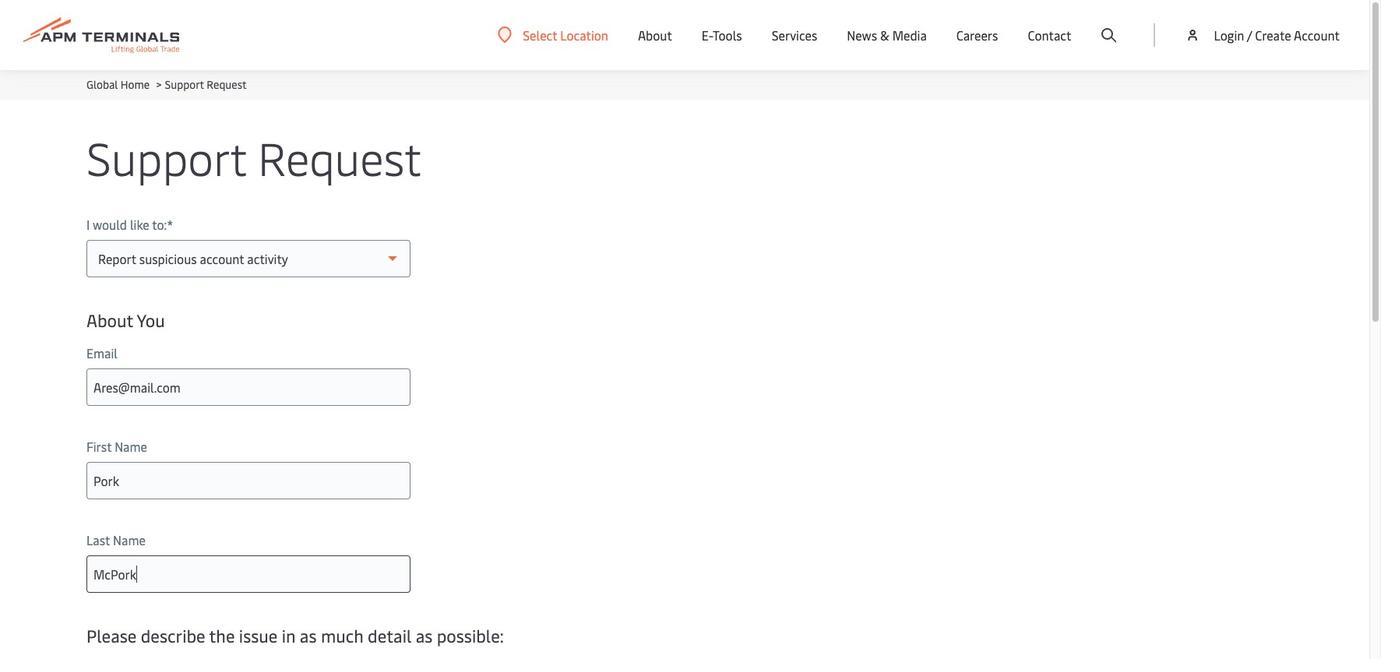 Task type: locate. For each thing, give the bounding box(es) containing it.
first
[[87, 438, 112, 455]]

0 horizontal spatial as
[[300, 624, 317, 648]]

media
[[893, 26, 927, 44]]

home
[[121, 77, 150, 92]]

request
[[207, 77, 247, 92], [258, 126, 422, 188]]

news & media button
[[847, 0, 927, 70]]

about for about you
[[87, 309, 133, 332]]

about button
[[638, 0, 672, 70]]

e-tools button
[[702, 0, 742, 70]]

as right detail
[[416, 624, 433, 648]]

1 vertical spatial request
[[258, 126, 422, 188]]

about for about
[[638, 26, 672, 44]]

name right first
[[115, 438, 147, 455]]

careers button
[[957, 0, 999, 70]]

1 vertical spatial support
[[87, 126, 247, 188]]

0 vertical spatial about
[[638, 26, 672, 44]]

0 horizontal spatial about
[[87, 309, 133, 332]]

select
[[523, 26, 557, 43]]

/
[[1248, 26, 1253, 44]]

0 vertical spatial name
[[115, 438, 147, 455]]

select location
[[523, 26, 609, 43]]

in
[[282, 624, 296, 648]]

location
[[560, 26, 609, 43]]

as right in
[[300, 624, 317, 648]]

0 horizontal spatial request
[[207, 77, 247, 92]]

1 horizontal spatial as
[[416, 624, 433, 648]]

news & media
[[847, 26, 927, 44]]

0 vertical spatial support
[[165, 77, 204, 92]]

name right last
[[113, 531, 146, 549]]

as
[[300, 624, 317, 648], [416, 624, 433, 648]]

about
[[638, 26, 672, 44], [87, 309, 133, 332]]

support
[[165, 77, 204, 92], [87, 126, 247, 188]]

possible:
[[437, 624, 504, 648]]

name for first name
[[115, 438, 147, 455]]

about up "email"
[[87, 309, 133, 332]]

you
[[137, 309, 165, 332]]

contact button
[[1028, 0, 1072, 70]]

1 vertical spatial name
[[113, 531, 146, 549]]

about left e-
[[638, 26, 672, 44]]

news
[[847, 26, 878, 44]]

1 horizontal spatial about
[[638, 26, 672, 44]]

login / create account link
[[1186, 0, 1340, 70]]

&
[[881, 26, 890, 44]]

select location button
[[498, 26, 609, 43]]

the
[[209, 624, 235, 648]]

First Name text field
[[87, 462, 411, 500]]

1 vertical spatial about
[[87, 309, 133, 332]]

name
[[115, 438, 147, 455], [113, 531, 146, 549]]

support right >
[[165, 77, 204, 92]]

0 vertical spatial request
[[207, 77, 247, 92]]

support up to:
[[87, 126, 247, 188]]



Task type: describe. For each thing, give the bounding box(es) containing it.
would
[[93, 216, 127, 233]]

please
[[87, 624, 137, 648]]

global
[[87, 77, 118, 92]]

e-
[[702, 26, 713, 44]]

careers
[[957, 26, 999, 44]]

create
[[1256, 26, 1292, 44]]

issue
[[239, 624, 278, 648]]

1 as from the left
[[300, 624, 317, 648]]

login
[[1215, 26, 1245, 44]]

>
[[156, 77, 162, 92]]

2 as from the left
[[416, 624, 433, 648]]

tools
[[713, 26, 742, 44]]

i would like to:
[[87, 216, 167, 233]]

last name
[[87, 531, 146, 549]]

support request
[[87, 126, 422, 188]]

email
[[87, 344, 118, 362]]

1 horizontal spatial request
[[258, 126, 422, 188]]

like
[[130, 216, 149, 233]]

last
[[87, 531, 110, 549]]

services
[[772, 26, 818, 44]]

global home link
[[87, 77, 150, 92]]

first name
[[87, 438, 147, 455]]

much
[[321, 624, 364, 648]]

describe
[[141, 624, 205, 648]]

e-tools
[[702, 26, 742, 44]]

about you
[[87, 309, 165, 332]]

name for last name
[[113, 531, 146, 549]]

Last Name text field
[[87, 556, 411, 593]]

Email text field
[[87, 369, 411, 406]]

please describe the issue in as much detail as possible:
[[87, 624, 504, 648]]

global home > support request
[[87, 77, 247, 92]]

account
[[1294, 26, 1340, 44]]

detail
[[368, 624, 412, 648]]

i
[[87, 216, 90, 233]]

contact
[[1028, 26, 1072, 44]]

services button
[[772, 0, 818, 70]]

login / create account
[[1215, 26, 1340, 44]]

to:
[[152, 216, 167, 233]]



Task type: vqa. For each thing, say whether or not it's contained in the screenshot.
Location:
no



